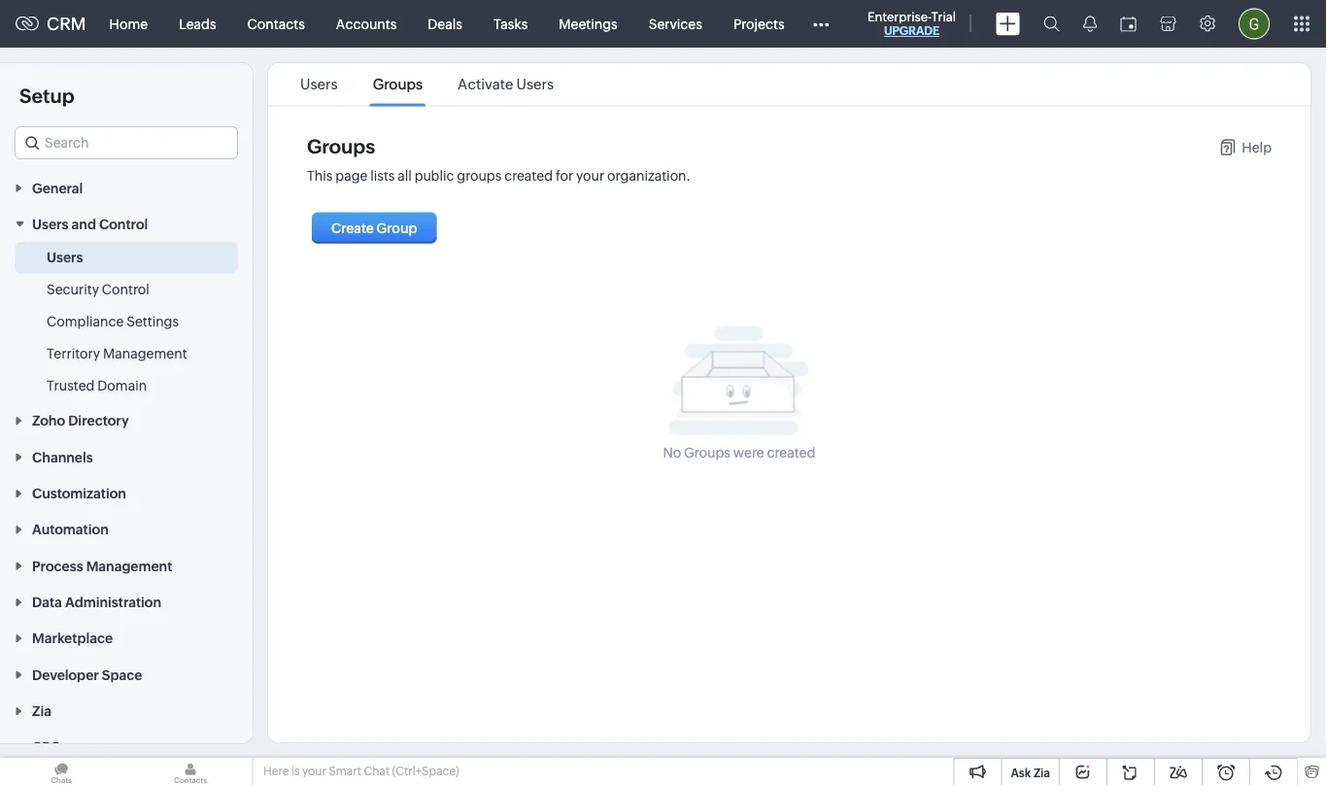 Task type: locate. For each thing, give the bounding box(es) containing it.
territory management link
[[47, 344, 187, 363]]

enterprise-
[[868, 9, 931, 24]]

domain
[[97, 378, 147, 393]]

1 horizontal spatial your
[[576, 168, 605, 183]]

this
[[307, 168, 333, 183]]

0 vertical spatial created
[[504, 168, 553, 183]]

0 vertical spatial users link
[[297, 76, 341, 93]]

developer space
[[32, 667, 142, 682]]

management down settings
[[103, 346, 187, 361]]

administration
[[65, 594, 161, 610]]

organization.
[[607, 168, 691, 183]]

activate
[[458, 76, 514, 93]]

0 vertical spatial control
[[99, 216, 148, 232]]

zia
[[32, 703, 51, 719], [1034, 766, 1050, 779]]

groups down the accounts link
[[373, 76, 423, 93]]

tasks
[[494, 16, 528, 32]]

users and control button
[[0, 205, 253, 242]]

trusted domain
[[47, 378, 147, 393]]

management inside "dropdown button"
[[86, 558, 172, 574]]

management inside users and control "region"
[[103, 346, 187, 361]]

public
[[415, 168, 454, 183]]

None field
[[15, 126, 238, 159]]

projects
[[734, 16, 785, 32]]

0 horizontal spatial created
[[504, 168, 553, 183]]

management for process management
[[86, 558, 172, 574]]

chat
[[364, 765, 390, 778]]

created
[[504, 168, 553, 183], [767, 445, 816, 460]]

your right for at the left top of the page
[[576, 168, 605, 183]]

created right "were"
[[767, 445, 816, 460]]

users up security
[[47, 249, 83, 265]]

1 vertical spatial your
[[302, 765, 326, 778]]

0 vertical spatial management
[[103, 346, 187, 361]]

all
[[398, 168, 412, 183]]

users link for security control link
[[47, 247, 83, 267]]

0 horizontal spatial your
[[302, 765, 326, 778]]

deals
[[428, 16, 462, 32]]

created left for at the left top of the page
[[504, 168, 553, 183]]

control down general dropdown button
[[99, 216, 148, 232]]

your
[[576, 168, 605, 183], [302, 765, 326, 778]]

cpq
[[32, 739, 61, 755]]

created inside groups this page lists all public groups created for your organization.
[[504, 168, 553, 183]]

and
[[71, 216, 96, 232]]

create group button
[[312, 212, 437, 243]]

groups inside groups this page lists all public groups created for your organization.
[[307, 136, 375, 158]]

groups
[[373, 76, 423, 93], [307, 136, 375, 158], [684, 445, 731, 460]]

groups
[[457, 168, 502, 183]]

list
[[283, 63, 572, 105]]

groups link
[[370, 76, 426, 93]]

meetings
[[559, 16, 618, 32]]

0 vertical spatial your
[[576, 168, 605, 183]]

automation button
[[0, 511, 253, 547]]

trial
[[931, 9, 956, 24]]

your right is
[[302, 765, 326, 778]]

process management button
[[0, 547, 253, 583]]

1 horizontal spatial users link
[[297, 76, 341, 93]]

groups up page
[[307, 136, 375, 158]]

territory
[[47, 346, 100, 361]]

1 vertical spatial groups
[[307, 136, 375, 158]]

0 vertical spatial zia
[[32, 703, 51, 719]]

users down contacts link
[[300, 76, 338, 93]]

1 horizontal spatial zia
[[1034, 766, 1050, 779]]

projects link
[[718, 0, 800, 47]]

meetings link
[[543, 0, 633, 47]]

create group
[[331, 220, 417, 236]]

zia right "ask"
[[1034, 766, 1050, 779]]

(ctrl+space)
[[392, 765, 459, 778]]

group
[[377, 220, 417, 236]]

security
[[47, 281, 99, 297]]

process
[[32, 558, 83, 574]]

users link down contacts link
[[297, 76, 341, 93]]

customization
[[32, 486, 126, 501]]

1 vertical spatial control
[[102, 281, 149, 297]]

channels button
[[0, 438, 253, 475]]

zia button
[[0, 692, 253, 728]]

crm
[[47, 14, 86, 34]]

data
[[32, 594, 62, 610]]

0 horizontal spatial users link
[[47, 247, 83, 267]]

management
[[103, 346, 187, 361], [86, 558, 172, 574]]

users
[[300, 76, 338, 93], [517, 76, 554, 93], [32, 216, 68, 232], [47, 249, 83, 265]]

accounts
[[336, 16, 397, 32]]

1 vertical spatial management
[[86, 558, 172, 574]]

groups right no
[[684, 445, 731, 460]]

management for territory management
[[103, 346, 187, 361]]

trusted
[[47, 378, 95, 393]]

management up data administration dropdown button
[[86, 558, 172, 574]]

upgrade
[[884, 24, 940, 37]]

create
[[331, 220, 374, 236]]

leads
[[179, 16, 216, 32]]

settings
[[127, 314, 179, 329]]

services
[[649, 16, 702, 32]]

profile element
[[1227, 0, 1282, 47]]

users link
[[297, 76, 341, 93], [47, 247, 83, 267]]

zia up "cpq"
[[32, 703, 51, 719]]

control
[[99, 216, 148, 232], [102, 281, 149, 297]]

0 vertical spatial groups
[[373, 76, 423, 93]]

users left and
[[32, 216, 68, 232]]

1 vertical spatial users link
[[47, 247, 83, 267]]

here is your smart chat (ctrl+space)
[[263, 765, 459, 778]]

0 horizontal spatial zia
[[32, 703, 51, 719]]

2 vertical spatial groups
[[684, 445, 731, 460]]

1 horizontal spatial created
[[767, 445, 816, 460]]

accounts link
[[320, 0, 412, 47]]

users link up security
[[47, 247, 83, 267]]

control up compliance settings 'link'
[[102, 281, 149, 297]]

signals element
[[1072, 0, 1109, 48]]



Task type: describe. For each thing, give the bounding box(es) containing it.
1 vertical spatial created
[[767, 445, 816, 460]]

groups for groups
[[373, 76, 423, 93]]

security control
[[47, 281, 149, 297]]

zoho directory
[[32, 413, 129, 429]]

zoho directory button
[[0, 402, 253, 438]]

compliance
[[47, 314, 124, 329]]

setup
[[19, 85, 74, 107]]

activate users
[[458, 76, 554, 93]]

signals image
[[1083, 16, 1097, 32]]

automation
[[32, 522, 109, 537]]

developer space button
[[0, 656, 253, 692]]

zoho
[[32, 413, 65, 429]]

here
[[263, 765, 289, 778]]

zia inside dropdown button
[[32, 703, 51, 719]]

1 vertical spatial zia
[[1034, 766, 1050, 779]]

general button
[[0, 169, 253, 205]]

contacts
[[247, 16, 305, 32]]

users and control region
[[0, 242, 253, 402]]

enterprise-trial upgrade
[[868, 9, 956, 37]]

general
[[32, 180, 83, 196]]

ask zia
[[1011, 766, 1050, 779]]

space
[[102, 667, 142, 682]]

groups this page lists all public groups created for your organization.
[[307, 136, 691, 183]]

compliance settings
[[47, 314, 179, 329]]

no groups were created
[[663, 445, 816, 460]]

data administration button
[[0, 583, 253, 620]]

profile image
[[1239, 8, 1270, 39]]

calendar image
[[1120, 16, 1137, 32]]

control inside dropdown button
[[99, 216, 148, 232]]

directory
[[68, 413, 129, 429]]

crm link
[[16, 14, 86, 34]]

leads link
[[163, 0, 232, 47]]

data administration
[[32, 594, 161, 610]]

is
[[291, 765, 300, 778]]

for
[[556, 168, 574, 183]]

your inside groups this page lists all public groups created for your organization.
[[576, 168, 605, 183]]

Search text field
[[16, 127, 237, 158]]

contacts image
[[129, 758, 252, 785]]

users link for groups link
[[297, 76, 341, 93]]

cpq button
[[0, 728, 253, 765]]

marketplace
[[32, 631, 113, 646]]

create menu element
[[984, 0, 1032, 47]]

search element
[[1032, 0, 1072, 48]]

compliance settings link
[[47, 312, 179, 331]]

territory management
[[47, 346, 187, 361]]

security control link
[[47, 280, 149, 299]]

contacts link
[[232, 0, 320, 47]]

chats image
[[0, 758, 122, 785]]

no
[[663, 445, 681, 460]]

trusted domain link
[[47, 376, 147, 395]]

process management
[[32, 558, 172, 574]]

activate users link
[[455, 76, 557, 93]]

search image
[[1044, 16, 1060, 32]]

developer
[[32, 667, 99, 682]]

users right activate
[[517, 76, 554, 93]]

smart
[[329, 765, 361, 778]]

create menu image
[[996, 12, 1020, 35]]

users inside users and control dropdown button
[[32, 216, 68, 232]]

deals link
[[412, 0, 478, 47]]

control inside "region"
[[102, 281, 149, 297]]

marketplace button
[[0, 620, 253, 656]]

channels
[[32, 449, 93, 465]]

customization button
[[0, 475, 253, 511]]

help
[[1242, 139, 1272, 155]]

ask
[[1011, 766, 1031, 779]]

home link
[[94, 0, 163, 47]]

list containing users
[[283, 63, 572, 105]]

were
[[733, 445, 764, 460]]

page
[[335, 168, 368, 183]]

lists
[[370, 168, 395, 183]]

services link
[[633, 0, 718, 47]]

groups for groups this page lists all public groups created for your organization.
[[307, 136, 375, 158]]

Other Modules field
[[800, 8, 842, 39]]

users and control
[[32, 216, 148, 232]]

home
[[109, 16, 148, 32]]

users inside users and control "region"
[[47, 249, 83, 265]]

tasks link
[[478, 0, 543, 47]]



Task type: vqa. For each thing, say whether or not it's contained in the screenshot.
No Groups were created
yes



